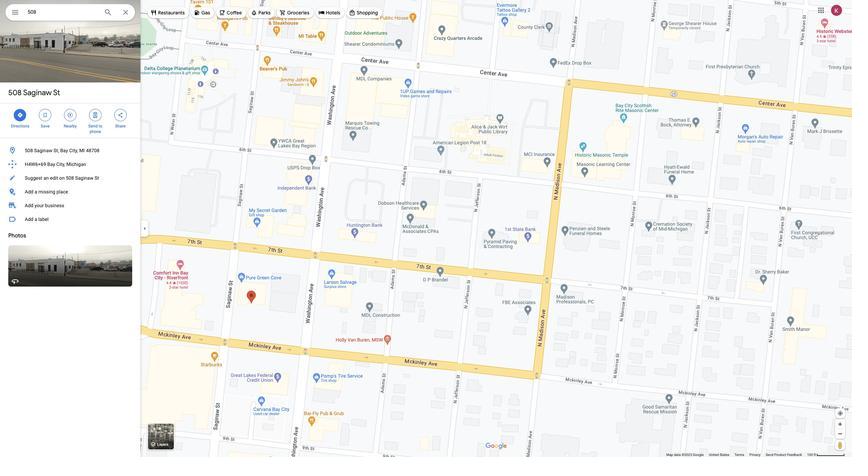 Task type: vqa. For each thing, say whether or not it's contained in the screenshot.
2nd Add from the bottom
yes



Task type: describe. For each thing, give the bounding box(es) containing it.
gas
[[201, 10, 210, 16]]

add a missing place
[[25, 189, 68, 195]]

save
[[41, 124, 50, 129]]

product
[[774, 454, 786, 457]]

suggest an edit on 508 saginaw st
[[25, 176, 99, 181]]

united states button
[[709, 453, 729, 458]]

508 field
[[6, 4, 135, 21]]

add your business link
[[0, 199, 140, 213]]

united
[[709, 454, 719, 457]]

zoom out image
[[838, 432, 843, 437]]

label
[[38, 217, 49, 222]]


[[17, 112, 23, 119]]

©2023
[[682, 454, 692, 457]]

508 saginaw st
[[8, 88, 60, 98]]

hotels
[[326, 10, 340, 16]]

2 vertical spatial saginaw
[[75, 176, 93, 181]]

terms
[[735, 454, 744, 457]]

suggest an edit on 508 saginaw st button
[[0, 171, 140, 185]]

508 saginaw st, bay city, mi 48708 button
[[0, 144, 140, 158]]

send for send product feedback
[[766, 454, 773, 457]]

united states
[[709, 454, 729, 457]]

gas button
[[191, 4, 214, 21]]

a for label
[[35, 217, 37, 222]]

 search field
[[6, 4, 135, 22]]

groceries
[[287, 10, 309, 16]]

privacy
[[749, 454, 760, 457]]

send product feedback
[[766, 454, 802, 457]]

saginaw for st
[[23, 88, 52, 98]]

groceries button
[[277, 4, 314, 21]]

share
[[115, 124, 126, 129]]

508 for 508 saginaw st
[[8, 88, 22, 98]]


[[67, 112, 73, 119]]

hotels button
[[316, 4, 344, 21]]

data
[[674, 454, 681, 457]]

h4w6+69 bay city, michigan button
[[0, 158, 140, 171]]

show your location image
[[837, 411, 843, 417]]

restaurants
[[158, 10, 185, 16]]

your
[[35, 203, 44, 209]]

508 saginaw st, bay city, mi 48708
[[25, 148, 99, 154]]

saginaw for st,
[[34, 148, 52, 154]]

map data ©2023 google
[[666, 454, 704, 457]]

add for add a missing place
[[25, 189, 33, 195]]

508 for 508 saginaw st, bay city, mi 48708
[[25, 148, 33, 154]]

100 ft
[[807, 454, 816, 457]]

coffee
[[227, 10, 242, 16]]

add for add a label
[[25, 217, 33, 222]]

directions
[[11, 124, 29, 129]]

missing
[[38, 189, 55, 195]]

508 inside suggest an edit on 508 saginaw st button
[[66, 176, 74, 181]]



Task type: locate. For each thing, give the bounding box(es) containing it.
business
[[45, 203, 64, 209]]

0 horizontal spatial bay
[[47, 162, 55, 167]]

saginaw down michigan
[[75, 176, 93, 181]]

a for missing
[[35, 189, 37, 195]]

saginaw left st,
[[34, 148, 52, 154]]


[[42, 112, 48, 119]]

add your business
[[25, 203, 64, 209]]

0 horizontal spatial city,
[[56, 162, 65, 167]]

bay inside h4w6+69 bay city, michigan button
[[47, 162, 55, 167]]

saginaw
[[23, 88, 52, 98], [34, 148, 52, 154], [75, 176, 93, 181]]

send inside send to phone
[[88, 124, 98, 129]]

send for send to phone
[[88, 124, 98, 129]]

48708
[[86, 148, 99, 154]]

coffee button
[[216, 4, 246, 21]]

add inside button
[[25, 217, 33, 222]]

ft
[[814, 454, 816, 457]]

1 a from the top
[[35, 189, 37, 195]]

508 up h4w6+69
[[25, 148, 33, 154]]

1 vertical spatial 508
[[25, 148, 33, 154]]

100
[[807, 454, 813, 457]]

city, up suggest an edit on 508 saginaw st
[[56, 162, 65, 167]]

send left product
[[766, 454, 773, 457]]

add down suggest
[[25, 189, 33, 195]]

0 vertical spatial bay
[[60, 148, 68, 154]]

send to phone
[[88, 124, 102, 134]]

0 vertical spatial send
[[88, 124, 98, 129]]

a left label on the left of page
[[35, 217, 37, 222]]

1 vertical spatial a
[[35, 217, 37, 222]]

shopping
[[357, 10, 378, 16]]

0 vertical spatial a
[[35, 189, 37, 195]]

send
[[88, 124, 98, 129], [766, 454, 773, 457]]

add
[[25, 189, 33, 195], [25, 203, 33, 209], [25, 217, 33, 222]]

city,
[[69, 148, 78, 154], [56, 162, 65, 167]]

1 vertical spatial add
[[25, 203, 33, 209]]

feedback
[[787, 454, 802, 457]]

2 vertical spatial 508
[[66, 176, 74, 181]]

send product feedback button
[[766, 453, 802, 458]]

st inside suggest an edit on 508 saginaw st button
[[95, 176, 99, 181]]

edit
[[50, 176, 58, 181]]

google account: kenny nguyen  
(kenny.nguyen@adept.ai) image
[[831, 5, 842, 16]]

restaurants button
[[148, 4, 189, 21]]

footer inside google maps element
[[666, 453, 807, 458]]

1 horizontal spatial bay
[[60, 148, 68, 154]]

508 saginaw st main content
[[0, 0, 140, 458]]

add a label
[[25, 217, 49, 222]]

add left your
[[25, 203, 33, 209]]

a
[[35, 189, 37, 195], [35, 217, 37, 222]]

0 horizontal spatial send
[[88, 124, 98, 129]]

508
[[8, 88, 22, 98], [25, 148, 33, 154], [66, 176, 74, 181]]

508 right on
[[66, 176, 74, 181]]

an
[[44, 176, 49, 181]]

collapse side panel image
[[141, 225, 148, 233]]

on
[[59, 176, 65, 181]]

st up actions for 508 saginaw st region
[[53, 88, 60, 98]]

1 horizontal spatial city,
[[69, 148, 78, 154]]

h4w6+69
[[25, 162, 46, 167]]

city, left mi
[[69, 148, 78, 154]]

a left 'missing'
[[35, 189, 37, 195]]

to
[[99, 124, 102, 129]]

google
[[693, 454, 704, 457]]

st down 48708
[[95, 176, 99, 181]]

add left label on the left of page
[[25, 217, 33, 222]]

1 vertical spatial st
[[95, 176, 99, 181]]

send inside button
[[766, 454, 773, 457]]

saginaw up ""
[[23, 88, 52, 98]]

phone
[[90, 129, 101, 134]]

1 horizontal spatial 508
[[25, 148, 33, 154]]

st
[[53, 88, 60, 98], [95, 176, 99, 181]]

0 horizontal spatial 508
[[8, 88, 22, 98]]

zoom in image
[[838, 422, 843, 428]]

100 ft button
[[807, 454, 845, 457]]

google maps element
[[0, 0, 852, 458]]

actions for 508 saginaw st region
[[0, 104, 140, 138]]


[[92, 112, 98, 119]]

3 add from the top
[[25, 217, 33, 222]]

1 horizontal spatial st
[[95, 176, 99, 181]]

terms button
[[735, 453, 744, 458]]

508 up the ''
[[8, 88, 22, 98]]

0 vertical spatial add
[[25, 189, 33, 195]]

mi
[[79, 148, 85, 154]]

add a missing place button
[[0, 185, 140, 199]]

shopping button
[[346, 4, 382, 21]]

footer
[[666, 453, 807, 458]]

map
[[666, 454, 673, 457]]

1 vertical spatial bay
[[47, 162, 55, 167]]

add a label button
[[0, 213, 140, 227]]

0 vertical spatial 508
[[8, 88, 22, 98]]

photos
[[8, 233, 26, 240]]


[[117, 112, 123, 119]]

2 vertical spatial add
[[25, 217, 33, 222]]

0 horizontal spatial st
[[53, 88, 60, 98]]

parks button
[[248, 4, 275, 21]]

508 inside 508 saginaw st, bay city, mi 48708 button
[[25, 148, 33, 154]]

1 horizontal spatial send
[[766, 454, 773, 457]]

1 vertical spatial send
[[766, 454, 773, 457]]

a inside button
[[35, 217, 37, 222]]

bay inside 508 saginaw st, bay city, mi 48708 button
[[60, 148, 68, 154]]

show street view coverage image
[[835, 441, 845, 451]]

0 vertical spatial saginaw
[[23, 88, 52, 98]]

a inside button
[[35, 189, 37, 195]]

0 vertical spatial st
[[53, 88, 60, 98]]

1 add from the top
[[25, 189, 33, 195]]

bay right st,
[[60, 148, 68, 154]]

footer containing map data ©2023 google
[[666, 453, 807, 458]]

place
[[56, 189, 68, 195]]

states
[[720, 454, 729, 457]]

suggest
[[25, 176, 42, 181]]

add inside button
[[25, 189, 33, 195]]

nearby
[[64, 124, 77, 129]]

add for add your business
[[25, 203, 33, 209]]

2 horizontal spatial 508
[[66, 176, 74, 181]]

0 vertical spatial city,
[[69, 148, 78, 154]]

 button
[[6, 4, 25, 22]]

bay
[[60, 148, 68, 154], [47, 162, 55, 167]]

send up phone
[[88, 124, 98, 129]]

privacy button
[[749, 453, 760, 458]]

h4w6+69 bay city, michigan
[[25, 162, 86, 167]]

st,
[[54, 148, 59, 154]]

layers
[[157, 443, 168, 448]]


[[11, 8, 19, 17]]

none field inside '508' field
[[28, 8, 98, 16]]

2 a from the top
[[35, 217, 37, 222]]

michigan
[[66, 162, 86, 167]]

1 vertical spatial city,
[[56, 162, 65, 167]]

2 add from the top
[[25, 203, 33, 209]]

parks
[[258, 10, 271, 16]]

bay up edit
[[47, 162, 55, 167]]

None field
[[28, 8, 98, 16]]

1 vertical spatial saginaw
[[34, 148, 52, 154]]



